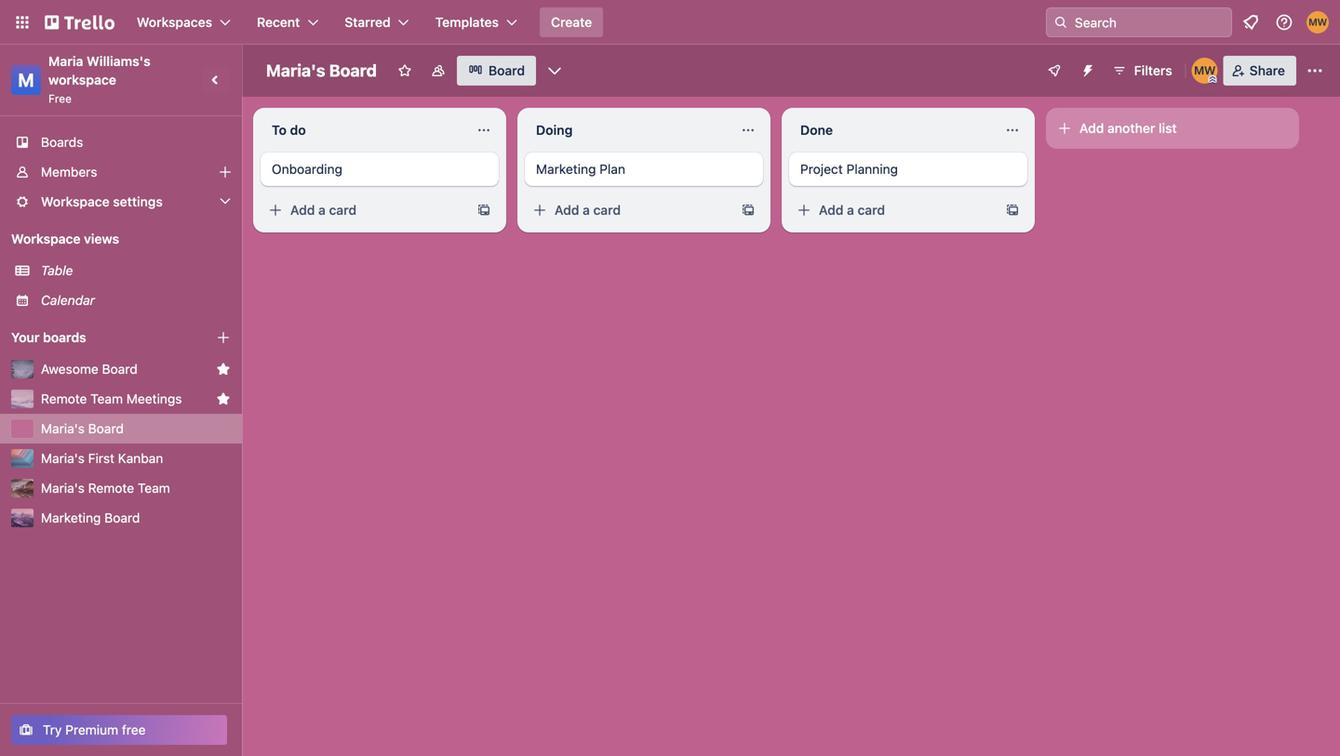 Task type: describe. For each thing, give the bounding box(es) containing it.
add a card for onboarding
[[290, 202, 357, 218]]

share
[[1250, 63, 1285, 78]]

this member is an admin of this board. image
[[1209, 75, 1217, 84]]

plan
[[600, 161, 625, 177]]

kanban
[[118, 451, 163, 466]]

your boards with 6 items element
[[11, 327, 188, 349]]

board link
[[457, 56, 536, 86]]

a for marketing plan
[[583, 202, 590, 218]]

workspace settings
[[41, 194, 163, 209]]

add for onboarding
[[290, 202, 315, 218]]

maria's remote team link
[[41, 479, 231, 498]]

workspace views
[[11, 231, 119, 247]]

maria williams (mariawilliams94) image
[[1192, 58, 1218, 84]]

To do text field
[[261, 115, 465, 145]]

add another list button
[[1046, 108, 1299, 149]]

boards link
[[0, 128, 242, 157]]

add inside "button"
[[1080, 121, 1104, 136]]

calendar
[[41, 293, 95, 308]]

williams's
[[87, 54, 151, 69]]

calendar link
[[41, 291, 231, 310]]

table
[[41, 263, 73, 278]]

filters
[[1134, 63, 1172, 78]]

free
[[122, 723, 146, 738]]

onboarding
[[272, 161, 342, 177]]

doing
[[536, 122, 573, 138]]

table link
[[41, 262, 231, 280]]

add a card for project planning
[[819, 202, 885, 218]]

workspace settings button
[[0, 187, 242, 217]]

to do
[[272, 122, 306, 138]]

maria williams's workspace link
[[48, 54, 154, 87]]

meetings
[[126, 391, 182, 407]]

views
[[84, 231, 119, 247]]

maria's for maria's remote team link
[[41, 481, 85, 496]]

workspace for workspace settings
[[41, 194, 110, 209]]

first
[[88, 451, 114, 466]]

remote inside button
[[41, 391, 87, 407]]

share button
[[1224, 56, 1296, 86]]

workspace for workspace views
[[11, 231, 81, 247]]

maria's for maria's board link
[[41, 421, 85, 436]]

members link
[[0, 157, 242, 187]]

power ups image
[[1047, 63, 1062, 78]]

done
[[800, 122, 833, 138]]

templates
[[435, 14, 499, 30]]

maria's inside maria's board text box
[[266, 60, 325, 81]]

m
[[18, 69, 34, 91]]

marketing board link
[[41, 509, 231, 528]]

workspace
[[48, 72, 116, 87]]

boards
[[43, 330, 86, 345]]

remote team meetings
[[41, 391, 182, 407]]

planning
[[846, 161, 898, 177]]

workspaces button
[[126, 7, 242, 37]]

m link
[[11, 65, 41, 95]]

starred button
[[333, 7, 420, 37]]

add a card button for marketing plan
[[525, 195, 733, 225]]

try
[[43, 723, 62, 738]]

create from template… image
[[741, 203, 756, 218]]

create from template… image for onboarding
[[477, 203, 491, 218]]

boards
[[41, 134, 83, 150]]

marketing for marketing plan
[[536, 161, 596, 177]]

awesome board button
[[41, 360, 208, 379]]

starred
[[345, 14, 391, 30]]

add another list
[[1080, 121, 1177, 136]]

Board name text field
[[257, 56, 386, 86]]

maria williams (mariawilliams94) image
[[1307, 11, 1329, 34]]

maria's board inside text box
[[266, 60, 377, 81]]

1 vertical spatial remote
[[88, 481, 134, 496]]



Task type: vqa. For each thing, say whether or not it's contained in the screenshot.
button
no



Task type: locate. For each thing, give the bounding box(es) containing it.
0 horizontal spatial a
[[318, 202, 326, 218]]

marketing
[[536, 161, 596, 177], [41, 510, 101, 526]]

0 notifications image
[[1240, 11, 1262, 34]]

0 vertical spatial maria's board
[[266, 60, 377, 81]]

1 card from the left
[[329, 202, 357, 218]]

board for marketing board link on the left of page
[[104, 510, 140, 526]]

premium
[[65, 723, 118, 738]]

automation image
[[1073, 56, 1099, 82]]

3 add a card from the left
[[819, 202, 885, 218]]

maria's up marketing board
[[41, 481, 85, 496]]

2 horizontal spatial add a card button
[[789, 195, 998, 225]]

board inside text box
[[329, 60, 377, 81]]

add a card button down 'project planning' 'link'
[[789, 195, 998, 225]]

starred icon image for awesome board
[[216, 362, 231, 377]]

board for maria's board link
[[88, 421, 124, 436]]

maria's board link
[[41, 420, 231, 438]]

starred icon image
[[216, 362, 231, 377], [216, 392, 231, 407]]

0 horizontal spatial add a card button
[[261, 195, 469, 225]]

back to home image
[[45, 7, 114, 37]]

maria's first kanban link
[[41, 450, 231, 468]]

add down the marketing plan
[[555, 202, 579, 218]]

workspace navigation collapse icon image
[[203, 67, 229, 93]]

recent button
[[246, 7, 330, 37]]

marketing plan
[[536, 161, 625, 177]]

2 create from template… image from the left
[[1005, 203, 1020, 218]]

members
[[41, 164, 97, 180]]

add
[[1080, 121, 1104, 136], [290, 202, 315, 218], [555, 202, 579, 218], [819, 202, 844, 218]]

maria's board up first
[[41, 421, 124, 436]]

1 vertical spatial marketing
[[41, 510, 101, 526]]

0 vertical spatial team
[[91, 391, 123, 407]]

add a card button for onboarding
[[261, 195, 469, 225]]

maria's inside maria's first kanban link
[[41, 451, 85, 466]]

workspace down members
[[41, 194, 110, 209]]

list
[[1159, 121, 1177, 136]]

board down maria's remote team link
[[104, 510, 140, 526]]

board left customize views icon
[[489, 63, 525, 78]]

2 horizontal spatial a
[[847, 202, 854, 218]]

workspaces
[[137, 14, 212, 30]]

0 horizontal spatial remote
[[41, 391, 87, 407]]

0 horizontal spatial create from template… image
[[477, 203, 491, 218]]

maria's first kanban
[[41, 451, 163, 466]]

team
[[91, 391, 123, 407], [138, 481, 170, 496]]

primary element
[[0, 0, 1340, 45]]

card down onboarding on the top of the page
[[329, 202, 357, 218]]

remote down awesome
[[41, 391, 87, 407]]

3 card from the left
[[858, 202, 885, 218]]

add down project
[[819, 202, 844, 218]]

another
[[1108, 121, 1155, 136]]

team down kanban
[[138, 481, 170, 496]]

search image
[[1054, 15, 1068, 30]]

3 add a card button from the left
[[789, 195, 998, 225]]

a down the marketing plan
[[583, 202, 590, 218]]

add a card down onboarding on the top of the page
[[290, 202, 357, 218]]

maria's up maria's first kanban
[[41, 421, 85, 436]]

board up maria's first kanban
[[88, 421, 124, 436]]

a down project planning at the top right of the page
[[847, 202, 854, 218]]

customize views image
[[545, 61, 564, 80]]

project
[[800, 161, 843, 177]]

board
[[329, 60, 377, 81], [489, 63, 525, 78], [102, 362, 137, 377], [88, 421, 124, 436], [104, 510, 140, 526]]

1 starred icon image from the top
[[216, 362, 231, 377]]

workspace inside popup button
[[41, 194, 110, 209]]

maria's remote team
[[41, 481, 170, 496]]

starred icon image for remote team meetings
[[216, 392, 231, 407]]

add a card button for project planning
[[789, 195, 998, 225]]

1 horizontal spatial add a card
[[555, 202, 621, 218]]

add a card
[[290, 202, 357, 218], [555, 202, 621, 218], [819, 202, 885, 218]]

0 vertical spatial workspace
[[41, 194, 110, 209]]

maria's down recent 'popup button'
[[266, 60, 325, 81]]

marketing for marketing board
[[41, 510, 101, 526]]

add a card for marketing plan
[[555, 202, 621, 218]]

add down onboarding on the top of the page
[[290, 202, 315, 218]]

1 vertical spatial starred icon image
[[216, 392, 231, 407]]

awesome board
[[41, 362, 137, 377]]

try premium free
[[43, 723, 146, 738]]

0 horizontal spatial card
[[329, 202, 357, 218]]

remote
[[41, 391, 87, 407], [88, 481, 134, 496]]

maria's for maria's first kanban link
[[41, 451, 85, 466]]

open information menu image
[[1275, 13, 1294, 32]]

card for onboarding
[[329, 202, 357, 218]]

0 horizontal spatial team
[[91, 391, 123, 407]]

Done text field
[[789, 115, 994, 145]]

1 horizontal spatial marketing
[[536, 161, 596, 177]]

add board image
[[216, 330, 231, 345]]

maria's board
[[266, 60, 377, 81], [41, 421, 124, 436]]

board up remote team meetings button
[[102, 362, 137, 377]]

0 vertical spatial starred icon image
[[216, 362, 231, 377]]

marketing down maria's remote team
[[41, 510, 101, 526]]

create button
[[540, 7, 603, 37]]

1 horizontal spatial remote
[[88, 481, 134, 496]]

add a card button
[[261, 195, 469, 225], [525, 195, 733, 225], [789, 195, 998, 225]]

workspace
[[41, 194, 110, 209], [11, 231, 81, 247]]

1 horizontal spatial add a card button
[[525, 195, 733, 225]]

1 vertical spatial team
[[138, 481, 170, 496]]

remote down maria's first kanban
[[88, 481, 134, 496]]

1 horizontal spatial card
[[593, 202, 621, 218]]

templates button
[[424, 7, 529, 37]]

add a card down the marketing plan
[[555, 202, 621, 218]]

marketing down doing
[[536, 161, 596, 177]]

a
[[318, 202, 326, 218], [583, 202, 590, 218], [847, 202, 854, 218]]

1 add a card button from the left
[[261, 195, 469, 225]]

marketing board
[[41, 510, 140, 526]]

2 starred icon image from the top
[[216, 392, 231, 407]]

awesome
[[41, 362, 98, 377]]

3 a from the left
[[847, 202, 854, 218]]

Doing text field
[[525, 115, 730, 145]]

maria's left first
[[41, 451, 85, 466]]

card
[[329, 202, 357, 218], [593, 202, 621, 218], [858, 202, 885, 218]]

marketing plan link
[[536, 160, 752, 179]]

project planning
[[800, 161, 898, 177]]

star or unstar board image
[[397, 63, 412, 78]]

card for marketing plan
[[593, 202, 621, 218]]

maria
[[48, 54, 83, 69]]

1 add a card from the left
[[290, 202, 357, 218]]

a for project planning
[[847, 202, 854, 218]]

0 horizontal spatial add a card
[[290, 202, 357, 218]]

2 horizontal spatial add a card
[[819, 202, 885, 218]]

add left another
[[1080, 121, 1104, 136]]

board inside "button"
[[102, 362, 137, 377]]

2 add a card from the left
[[555, 202, 621, 218]]

card for project planning
[[858, 202, 885, 218]]

create from template… image for project planning
[[1005, 203, 1020, 218]]

add a card down project planning at the top right of the page
[[819, 202, 885, 218]]

0 horizontal spatial marketing
[[41, 510, 101, 526]]

0 vertical spatial marketing
[[536, 161, 596, 177]]

2 add a card button from the left
[[525, 195, 733, 225]]

do
[[290, 122, 306, 138]]

1 a from the left
[[318, 202, 326, 218]]

to
[[272, 122, 287, 138]]

try premium free button
[[11, 716, 227, 745]]

maria williams's workspace free
[[48, 54, 154, 105]]

1 horizontal spatial a
[[583, 202, 590, 218]]

team down the awesome board
[[91, 391, 123, 407]]

add a card button down onboarding link
[[261, 195, 469, 225]]

1 vertical spatial workspace
[[11, 231, 81, 247]]

remote team meetings button
[[41, 390, 208, 409]]

create
[[551, 14, 592, 30]]

workspace visible image
[[431, 63, 446, 78]]

maria's inside maria's board link
[[41, 421, 85, 436]]

maria's inside maria's remote team link
[[41, 481, 85, 496]]

add a card button down marketing plan link
[[525, 195, 733, 225]]

1 horizontal spatial team
[[138, 481, 170, 496]]

workspace up table in the left top of the page
[[11, 231, 81, 247]]

card down plan
[[593, 202, 621, 218]]

board down starred
[[329, 60, 377, 81]]

maria's board down recent 'popup button'
[[266, 60, 377, 81]]

maria's
[[266, 60, 325, 81], [41, 421, 85, 436], [41, 451, 85, 466], [41, 481, 85, 496]]

your boards
[[11, 330, 86, 345]]

add for project planning
[[819, 202, 844, 218]]

0 horizontal spatial maria's board
[[41, 421, 124, 436]]

1 create from template… image from the left
[[477, 203, 491, 218]]

Search field
[[1068, 8, 1231, 36]]

show menu image
[[1306, 61, 1324, 80]]

onboarding link
[[272, 160, 488, 179]]

card down planning
[[858, 202, 885, 218]]

add for marketing plan
[[555, 202, 579, 218]]

1 horizontal spatial create from template… image
[[1005, 203, 1020, 218]]

1 vertical spatial maria's board
[[41, 421, 124, 436]]

your
[[11, 330, 40, 345]]

1 horizontal spatial maria's board
[[266, 60, 377, 81]]

free
[[48, 92, 72, 105]]

2 horizontal spatial card
[[858, 202, 885, 218]]

create from template… image
[[477, 203, 491, 218], [1005, 203, 1020, 218]]

a for onboarding
[[318, 202, 326, 218]]

team inside button
[[91, 391, 123, 407]]

board for awesome board "button"
[[102, 362, 137, 377]]

settings
[[113, 194, 163, 209]]

filters button
[[1106, 56, 1178, 86]]

a down onboarding on the top of the page
[[318, 202, 326, 218]]

recent
[[257, 14, 300, 30]]

2 card from the left
[[593, 202, 621, 218]]

project planning link
[[800, 160, 1016, 179]]

2 a from the left
[[583, 202, 590, 218]]

0 vertical spatial remote
[[41, 391, 87, 407]]



